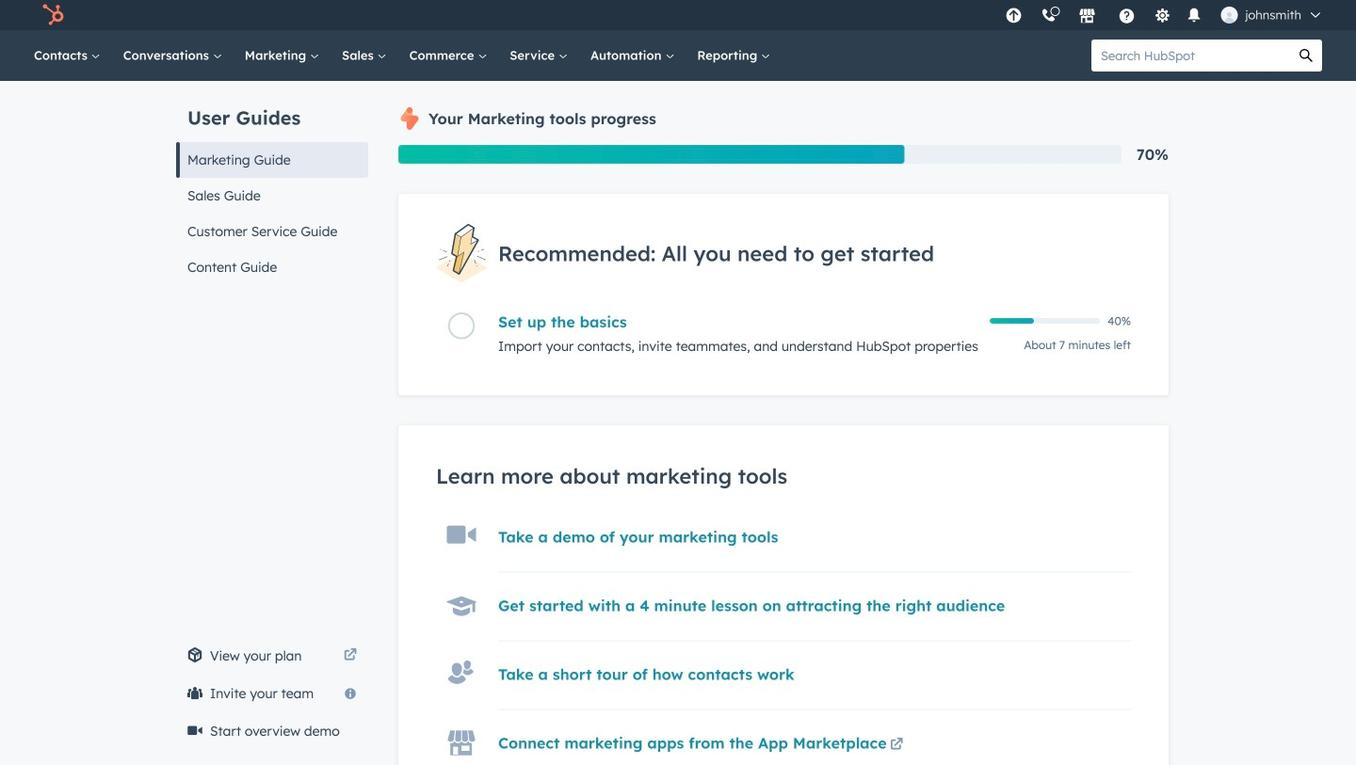 Task type: vqa. For each thing, say whether or not it's contained in the screenshot.
'Site' inside the Site Header list item
no



Task type: describe. For each thing, give the bounding box(es) containing it.
Search HubSpot search field
[[1092, 40, 1290, 72]]

marketplaces image
[[1079, 8, 1096, 25]]

john smith image
[[1221, 7, 1238, 24]]

[object object] complete progress bar
[[990, 319, 1034, 324]]

user guides element
[[176, 81, 368, 285]]



Task type: locate. For each thing, give the bounding box(es) containing it.
link opens in a new window image
[[344, 645, 357, 668], [344, 650, 357, 663], [890, 735, 903, 757], [890, 740, 903, 753]]

progress bar
[[398, 145, 905, 164]]

menu
[[996, 0, 1334, 30]]



